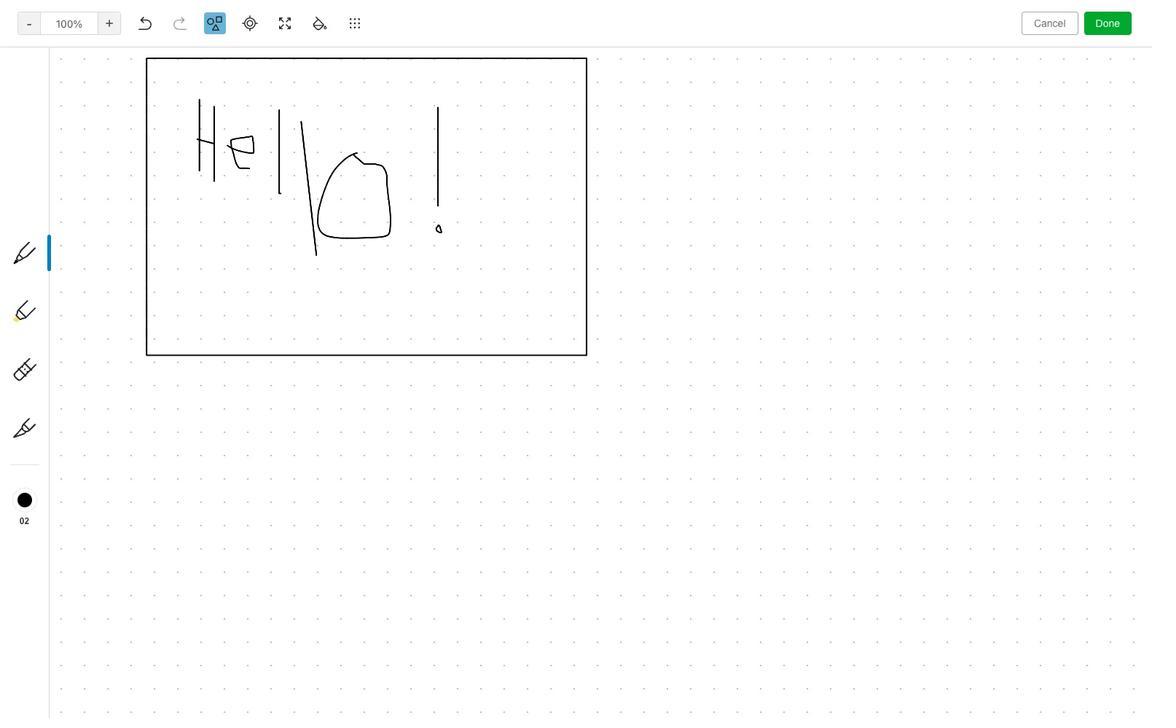 Task type: vqa. For each thing, say whether or not it's contained in the screenshot.


Task type: locate. For each thing, give the bounding box(es) containing it.
0 vertical spatial (
[[64, 356, 67, 368]]

2 nov 14 from the left
[[375, 215, 407, 228]]

trash (
[[32, 490, 65, 503]]

27
[[396, 169, 408, 181], [330, 192, 342, 204], [396, 192, 408, 204]]

icon
[[80, 191, 98, 203]]

1 horizontal spatial min
[[389, 145, 406, 158]]

your
[[47, 174, 67, 186]]

just
[[309, 99, 329, 111], [375, 99, 395, 111], [309, 122, 329, 134], [375, 122, 395, 134]]

just now down the updated
[[309, 99, 351, 111]]

35
[[309, 145, 322, 158]]

just now
[[309, 99, 351, 111], [375, 99, 417, 111], [309, 122, 351, 134], [375, 122, 417, 134]]

tags
[[33, 435, 55, 447]]

just up 37
[[375, 122, 395, 134]]

None search field
[[19, 42, 156, 69]]

Search text field
[[19, 42, 156, 69]]

1 ago from the left
[[344, 145, 362, 158]]

1 horizontal spatial 13
[[396, 239, 407, 251]]

0 horizontal spatial 14
[[330, 215, 342, 228]]

1 min from the left
[[324, 145, 341, 158]]

recent notes
[[17, 250, 76, 262]]

1 row group from the top
[[175, 70, 770, 93]]

1 vertical spatial title
[[192, 169, 213, 181]]

28
[[330, 169, 343, 181]]

on left 'dec'
[[520, 45, 531, 57]]

min right 37
[[389, 145, 406, 158]]

stack
[[73, 204, 97, 216]]

3 workbook 2 from the top
[[440, 145, 497, 158]]

new button
[[9, 77, 166, 103]]

home link
[[0, 114, 175, 138]]

2 min from the left
[[389, 145, 406, 158]]

2 vertical spatial notes
[[32, 356, 60, 368]]

it
[[46, 217, 51, 229]]

nov 27 for 28
[[375, 169, 408, 181]]

only
[[1014, 11, 1034, 23]]

1 vertical spatial on
[[101, 191, 112, 203]]

nov 14
[[309, 215, 342, 228], [375, 215, 407, 228]]

( right trash
[[62, 490, 65, 502]]

2 ago from the left
[[409, 145, 427, 158]]

13
[[330, 239, 341, 251], [396, 239, 407, 251]]

1 vertical spatial (
[[62, 490, 65, 502]]

1 horizontal spatial 14
[[396, 215, 407, 228]]

just down created
[[375, 99, 395, 111]]

4 2 from the top
[[491, 169, 497, 181]]

location
[[440, 76, 482, 86]]

group
[[0, 161, 174, 356]]

0 horizontal spatial min
[[324, 145, 341, 158]]

now
[[332, 99, 351, 111], [397, 99, 417, 111], [332, 122, 351, 134], [397, 122, 417, 134]]

notes up tasks
[[32, 356, 60, 368]]

notes up notes
[[206, 15, 246, 31]]

1 workbook 2 from the top
[[440, 99, 497, 111]]

( for trash
[[62, 490, 65, 502]]

1 nov 13 from the left
[[309, 239, 341, 251]]

5 untitled from the top
[[192, 239, 230, 251]]

untitled
[[192, 99, 230, 111], [192, 122, 230, 134], [192, 192, 230, 204], [192, 215, 230, 228], [192, 239, 230, 251]]

min right 35
[[324, 145, 341, 158]]

ago right 37
[[409, 145, 427, 158]]

( up tasks button at the left bottom of page
[[64, 356, 67, 368]]

nov 28
[[309, 169, 343, 181]]

workbook
[[440, 99, 488, 111], [440, 122, 488, 134], [440, 145, 488, 158], [440, 169, 488, 181], [440, 192, 488, 204], [440, 215, 488, 228], [440, 239, 488, 251]]

1 horizontal spatial ago
[[409, 145, 427, 158]]

on
[[520, 45, 531, 57], [101, 191, 112, 203]]

2 row group from the top
[[175, 93, 697, 257]]

notes
[[206, 15, 246, 31], [50, 250, 76, 262], [32, 356, 60, 368]]

(
[[64, 356, 67, 368], [62, 490, 65, 502]]

7 workbook 2 from the top
[[440, 239, 497, 251]]

tag
[[111, 204, 126, 216]]

share button
[[1064, 6, 1118, 29]]

shortcuts button
[[0, 138, 174, 161]]

notes (
[[32, 356, 67, 368]]

title left 1
[[192, 169, 213, 181]]

2 14 from the left
[[396, 215, 407, 228]]

1 horizontal spatial on
[[520, 45, 531, 57]]

37
[[375, 145, 387, 158]]

notes inside notes (
[[32, 356, 60, 368]]

row group containing untitled
[[175, 93, 697, 257]]

notes inside note list element
[[206, 15, 246, 31]]

note,
[[122, 191, 145, 203]]

nov 13
[[309, 239, 341, 251], [375, 239, 407, 251]]

last
[[464, 45, 484, 57]]

3 2 from the top
[[491, 145, 497, 158]]

notebook,
[[26, 204, 71, 216]]

2 untitled from the top
[[192, 122, 230, 134]]

shared with me link
[[0, 453, 174, 476]]

click the
[[26, 191, 67, 203]]

title
[[192, 76, 215, 86], [192, 169, 213, 181]]

0 horizontal spatial nov 13
[[309, 239, 341, 251]]

tree
[[0, 114, 175, 638]]

0 horizontal spatial 13
[[330, 239, 341, 251]]

1 horizontal spatial nov 14
[[375, 215, 407, 228]]

14
[[330, 215, 342, 228], [396, 215, 407, 228]]

min for 35
[[324, 145, 341, 158]]

shortcuts
[[33, 143, 79, 156]]

nov 14 down the 37 min ago
[[375, 215, 407, 228]]

just up 35
[[309, 122, 329, 134]]

27 for 28
[[396, 169, 408, 181]]

1 2 from the top
[[491, 99, 497, 111]]

just now up 35 min ago
[[309, 122, 351, 134]]

5,
[[555, 45, 564, 57]]

shared
[[32, 458, 65, 471]]

ago
[[344, 145, 362, 158], [409, 145, 427, 158]]

add
[[26, 174, 44, 186]]

shared with me
[[32, 458, 105, 471]]

row group
[[175, 70, 770, 93], [175, 93, 697, 257]]

0 vertical spatial on
[[520, 45, 531, 57]]

0 horizontal spatial on
[[101, 191, 112, 203]]

5 2 from the top
[[491, 192, 497, 204]]

2 2 from the top
[[491, 122, 497, 134]]

3 workbook from the top
[[440, 145, 488, 158]]

1 title from the top
[[192, 76, 215, 86]]

share
[[1077, 11, 1105, 23]]

title down '7 notes'
[[192, 76, 215, 86]]

5 workbook from the top
[[440, 192, 488, 204]]

1 horizontal spatial nov 13
[[375, 239, 407, 251]]

ago left 37
[[344, 145, 362, 158]]

14 down 28
[[330, 215, 342, 228]]

( inside trash (
[[62, 490, 65, 502]]

min
[[324, 145, 341, 158], [389, 145, 406, 158]]

nov 14 down nov 28
[[309, 215, 342, 228]]

0 vertical spatial title
[[192, 76, 215, 86]]

0 horizontal spatial nov 14
[[309, 215, 342, 228]]

2 workbook from the top
[[440, 122, 488, 134]]

on left a
[[101, 191, 112, 203]]

add
[[26, 217, 43, 229]]

nov
[[309, 169, 328, 181], [375, 169, 393, 181], [309, 192, 328, 204], [375, 192, 393, 204], [309, 215, 328, 228], [375, 215, 393, 228], [309, 239, 328, 251], [375, 239, 393, 251]]

tree containing home
[[0, 114, 175, 638]]

0 vertical spatial notes
[[206, 15, 246, 31]]

expand tags image
[[4, 435, 15, 447]]

2 title from the top
[[192, 169, 213, 181]]

2
[[491, 99, 497, 111], [491, 122, 497, 134], [491, 145, 497, 158], [491, 169, 497, 181], [491, 192, 497, 204], [491, 215, 497, 228], [491, 239, 497, 251]]

( inside notes (
[[64, 356, 67, 368]]

14 down the 37 min ago
[[396, 215, 407, 228]]

workbook 2
[[440, 99, 497, 111], [440, 122, 497, 134], [440, 145, 497, 158], [440, 169, 497, 181], [440, 192, 497, 204], [440, 215, 497, 228], [440, 239, 497, 251]]

notes right recent
[[50, 250, 76, 262]]

nov 27
[[375, 169, 408, 181], [309, 192, 342, 204], [375, 192, 408, 204]]

row group inside note list element
[[175, 93, 697, 257]]

0 horizontal spatial ago
[[344, 145, 362, 158]]



Task type: describe. For each thing, give the bounding box(es) containing it.
1 13 from the left
[[330, 239, 341, 251]]

upgrade
[[75, 659, 119, 672]]

click
[[26, 191, 48, 203]]

ago for 37 min ago
[[409, 145, 427, 158]]

7 workbook from the top
[[440, 239, 488, 251]]

title 1
[[192, 169, 220, 181]]

or
[[100, 204, 109, 216]]

tasks
[[32, 379, 59, 392]]

dec
[[534, 45, 553, 57]]

just down the updated
[[309, 99, 329, 111]]

on inside "icon on a note, notebook, stack or tag to add it here."
[[101, 191, 112, 203]]

7
[[192, 45, 198, 58]]

notebooks
[[33, 412, 84, 424]]

updated
[[309, 76, 347, 86]]

now up 35 min ago
[[332, 122, 351, 134]]

1 14 from the left
[[330, 215, 342, 228]]

3 untitled from the top
[[192, 192, 230, 204]]

1 workbook from the top
[[440, 99, 488, 111]]

( for notes
[[64, 356, 67, 368]]

7 2 from the top
[[491, 239, 497, 251]]

now up the 37 min ago
[[397, 122, 417, 134]]

group containing add your first shortcut
[[0, 161, 174, 356]]

ago for 35 min ago
[[344, 145, 362, 158]]

6 workbook from the top
[[440, 215, 488, 228]]

on inside note window element
[[520, 45, 531, 57]]

first
[[69, 174, 88, 186]]

7 notes
[[192, 45, 227, 58]]

the
[[51, 191, 65, 203]]

add your first shortcut
[[26, 174, 128, 186]]

me
[[91, 458, 105, 471]]

a
[[115, 191, 120, 203]]

nov 27 for 27
[[375, 192, 408, 204]]

home
[[32, 120, 60, 132]]

2023
[[567, 45, 592, 57]]

1 nov 14 from the left
[[309, 215, 342, 228]]

2 workbook 2 from the top
[[440, 122, 497, 134]]

recent
[[17, 250, 48, 262]]

tasks button
[[0, 374, 174, 397]]

tree
[[192, 145, 213, 158]]

5 workbook 2 from the top
[[440, 192, 497, 204]]

trash
[[32, 490, 58, 503]]

4 untitled from the top
[[192, 215, 230, 228]]

title for title
[[192, 76, 215, 86]]

notebooks link
[[0, 406, 174, 429]]

1
[[216, 169, 220, 181]]

2 nov 13 from the left
[[375, 239, 407, 251]]

min for 37
[[389, 145, 406, 158]]

1 untitled from the top
[[192, 99, 230, 111]]

now down created
[[397, 99, 417, 111]]

6 2 from the top
[[491, 215, 497, 228]]

edited
[[487, 45, 517, 57]]

with
[[68, 458, 88, 471]]

note list element
[[175, 0, 770, 718]]

tags button
[[0, 429, 174, 453]]

6 workbook 2 from the top
[[440, 215, 497, 228]]

last edited on dec 5, 2023
[[464, 45, 592, 57]]

icon on a note, notebook, stack or tag to add it here.
[[26, 191, 145, 229]]

new
[[32, 83, 53, 95]]

notes for notes (
[[32, 356, 60, 368]]

to
[[128, 204, 137, 216]]

settings image
[[149, 12, 166, 29]]

notes for notes
[[206, 15, 246, 31]]

37 min ago
[[375, 145, 427, 158]]

notes
[[201, 45, 227, 58]]

shortcut
[[90, 174, 128, 186]]

add tag image
[[486, 695, 504, 712]]

Note Editor text field
[[0, 0, 1153, 718]]

note window element
[[0, 0, 1153, 718]]

row group containing title
[[175, 70, 770, 93]]

4 workbook from the top
[[440, 169, 488, 181]]

only you
[[1014, 11, 1053, 23]]

here.
[[54, 217, 76, 229]]

2 13 from the left
[[396, 239, 407, 251]]

just now down created
[[375, 99, 417, 111]]

27 for 27
[[396, 192, 408, 204]]

1 vertical spatial notes
[[50, 250, 76, 262]]

35 min ago
[[309, 145, 362, 158]]

just now up the 37 min ago
[[375, 122, 417, 134]]

4 workbook 2 from the top
[[440, 169, 497, 181]]

title for title 1
[[192, 169, 213, 181]]

you
[[1037, 11, 1053, 23]]

created
[[375, 76, 412, 86]]

now down the updated
[[332, 99, 351, 111]]

upgrade button
[[9, 651, 166, 680]]



